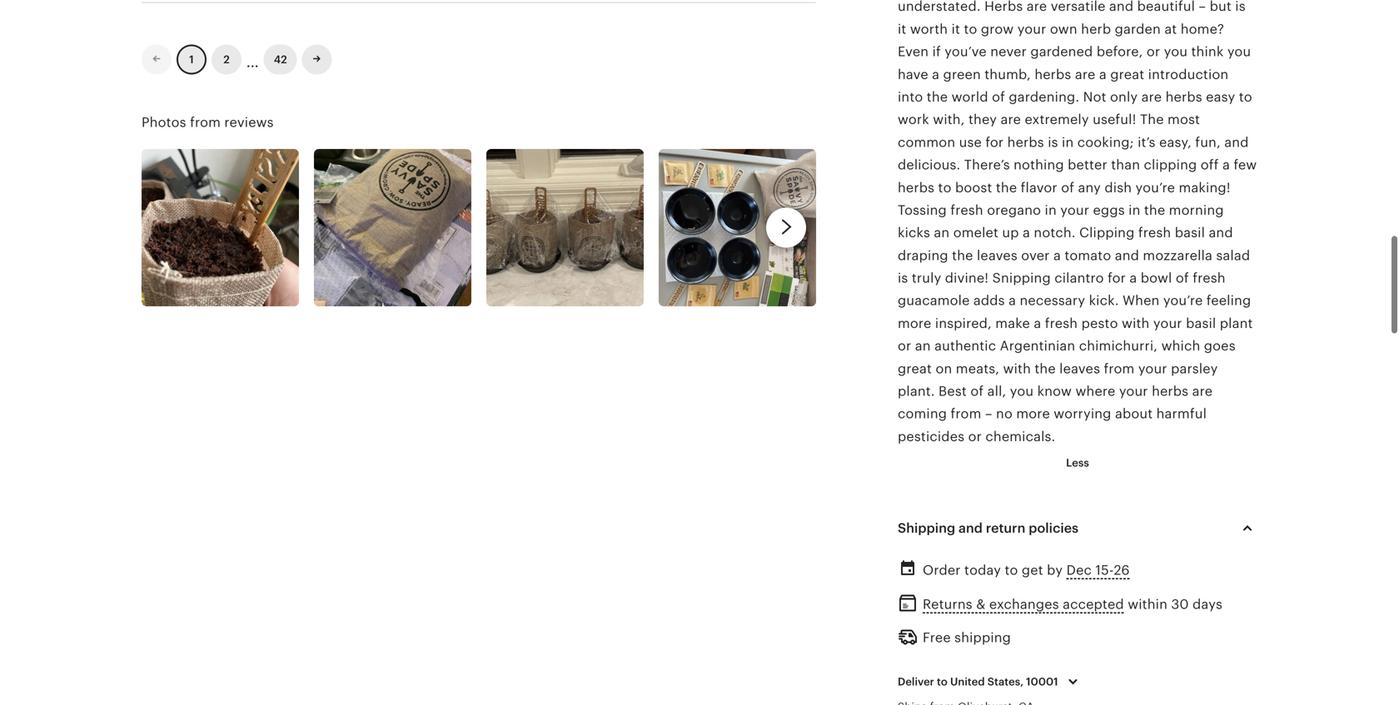 Task type: locate. For each thing, give the bounding box(es) containing it.
dec 15-26 button
[[1067, 558, 1130, 583]]

to inside dropdown button
[[937, 676, 948, 688]]

free shipping
[[923, 631, 1011, 646]]

reviews
[[224, 115, 274, 130]]

free
[[923, 631, 951, 646]]

photos
[[142, 115, 186, 130]]

1 horizontal spatial to
[[1005, 563, 1018, 578]]

deliver to united states, 10001
[[898, 676, 1058, 688]]

accepted
[[1063, 597, 1124, 612]]

exchanges
[[990, 597, 1059, 612]]

and
[[959, 521, 983, 536]]

return
[[986, 521, 1026, 536]]

days
[[1193, 597, 1223, 612]]

to left united
[[937, 676, 948, 688]]

less button
[[1054, 448, 1102, 478]]

to left get
[[1005, 563, 1018, 578]]

1 link
[[177, 45, 207, 75]]

…
[[247, 47, 259, 72]]

1
[[189, 53, 194, 66]]

shipping
[[898, 521, 956, 536]]

42 link
[[264, 45, 297, 75]]

from
[[190, 115, 221, 130]]

0 vertical spatial to
[[1005, 563, 1018, 578]]

0 horizontal spatial to
[[937, 676, 948, 688]]

shipping
[[955, 631, 1011, 646]]

photos from reviews
[[142, 115, 274, 130]]

shipping and return policies
[[898, 521, 1079, 536]]

order today to get by dec 15-26
[[923, 563, 1130, 578]]

to
[[1005, 563, 1018, 578], [937, 676, 948, 688]]

10001
[[1026, 676, 1058, 688]]

by
[[1047, 563, 1063, 578]]

1 vertical spatial to
[[937, 676, 948, 688]]

dec
[[1067, 563, 1092, 578]]

shipping and return policies button
[[883, 508, 1273, 548]]

states,
[[988, 676, 1024, 688]]



Task type: describe. For each thing, give the bounding box(es) containing it.
&
[[976, 597, 986, 612]]

order
[[923, 563, 961, 578]]

returns
[[923, 597, 973, 612]]

deliver
[[898, 676, 935, 688]]

2 link
[[212, 45, 242, 75]]

returns & exchanges accepted button
[[923, 593, 1124, 617]]

within
[[1128, 597, 1168, 612]]

policies
[[1029, 521, 1079, 536]]

get
[[1022, 563, 1044, 578]]

less
[[1066, 457, 1089, 469]]

2
[[223, 53, 230, 66]]

30
[[1172, 597, 1189, 612]]

united
[[950, 676, 985, 688]]

42
[[274, 53, 287, 66]]

returns & exchanges accepted within 30 days
[[923, 597, 1223, 612]]

26
[[1114, 563, 1130, 578]]

15-
[[1096, 563, 1114, 578]]

today
[[965, 563, 1001, 578]]

deliver to united states, 10001 button
[[885, 665, 1096, 700]]



Task type: vqa. For each thing, say whether or not it's contained in the screenshot.
· related to 21.87
no



